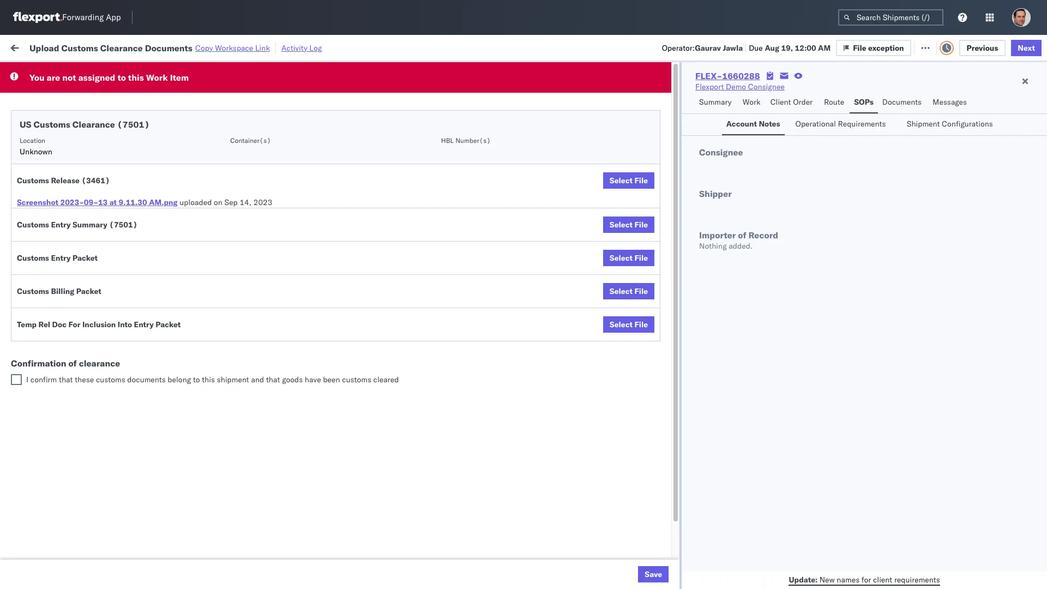 Task type: describe. For each thing, give the bounding box(es) containing it.
log
[[310, 43, 322, 53]]

batch action
[[986, 42, 1034, 52]]

from down upload customs clearance documents button
[[85, 253, 101, 263]]

customs up the status
[[61, 42, 98, 53]]

(0)
[[178, 42, 192, 52]]

upload customs clearance documents button
[[25, 228, 161, 240]]

schedule for third schedule pickup from los angeles, ca link from the top of the page
[[25, 205, 57, 215]]

route
[[825, 97, 845, 107]]

confirm pickup from los angeles, ca button
[[25, 300, 155, 312]]

1 fcl from the top
[[377, 109, 390, 119]]

sep
[[225, 198, 238, 207]]

inclusion
[[82, 320, 116, 330]]

of for confirmation
[[68, 358, 77, 369]]

1 vertical spatial on
[[214, 198, 223, 207]]

angeles, for fifth schedule pickup from los angeles, ca link from the bottom of the page
[[117, 133, 147, 143]]

2 flex-1846748 from the top
[[635, 133, 692, 143]]

location unknown
[[20, 136, 52, 157]]

order
[[794, 97, 813, 107]]

in
[[163, 67, 169, 76]]

hlxu6269489, for upload customs clearance documents
[[768, 229, 824, 239]]

from inside schedule pickup from rotterdam, netherlands
[[85, 392, 101, 401]]

778 at risk
[[201, 42, 239, 52]]

(7501) for us customs clearance (7501)
[[117, 119, 150, 130]]

ceau7522281, hlxu6269489, hlxu8034992 for schedule delivery appointment
[[710, 109, 879, 119]]

resize handle column header for mbl/mawb numbers
[[910, 85, 924, 589]]

packet for customs entry packet
[[73, 253, 98, 263]]

customs entry summary (7501)
[[17, 220, 138, 230]]

flex
[[618, 89, 630, 97]]

file for customs release (3461)
[[635, 176, 648, 186]]

client for client order
[[771, 97, 792, 107]]

4 flex-1846748 from the top
[[635, 181, 692, 191]]

1 schedule pickup from los angeles, ca link from the top
[[25, 132, 159, 143]]

file for customs billing packet
[[635, 287, 648, 296]]

5 2130387 from the top
[[659, 542, 692, 552]]

select file for customs entry packet
[[610, 253, 648, 263]]

3 schedule pickup from los angeles, ca button from the top
[[25, 204, 159, 216]]

requirements
[[895, 575, 941, 585]]

1 vertical spatial gaurav
[[929, 109, 954, 119]]

flex-1660288 link
[[696, 70, 761, 81]]

shipment configurations button
[[903, 114, 1003, 135]]

4 schedule delivery appointment button from the top
[[25, 373, 134, 385]]

1 vertical spatial work
[[146, 72, 168, 83]]

flex-1662119
[[635, 422, 692, 431]]

1 ocean fcl from the top
[[352, 109, 390, 119]]

nov for "upload customs clearance documents" link
[[241, 230, 255, 239]]

for for client
[[862, 575, 872, 585]]

10 resize handle column header from the left
[[985, 85, 999, 589]]

2 schedule pickup from los angeles, ca button from the top
[[25, 156, 159, 168]]

2 vertical spatial work
[[743, 97, 761, 107]]

2 4, from the top
[[257, 133, 264, 143]]

1 vertical spatial 2023
[[264, 374, 283, 383]]

blocked,
[[134, 67, 162, 76]]

route button
[[820, 92, 850, 114]]

resize handle column header for consignee
[[599, 85, 612, 589]]

1662119
[[659, 422, 692, 431]]

hlxu6269489, for schedule pickup from los angeles, ca
[[768, 157, 824, 167]]

work,
[[115, 67, 133, 76]]

0 horizontal spatial to
[[118, 72, 126, 83]]

client name
[[427, 89, 464, 97]]

flexport. image
[[13, 12, 62, 23]]

4 hlxu6269489, from the top
[[768, 181, 824, 191]]

1 flex-2130384 from the top
[[635, 470, 692, 479]]

mbl/mawb numbers
[[785, 89, 852, 97]]

1 11:59 from the top
[[185, 109, 206, 119]]

6 ocean fcl from the top
[[352, 374, 390, 383]]

import work button
[[88, 35, 143, 59]]

6 fcl from the top
[[377, 374, 390, 383]]

clearance for upload customs clearance documents copy workspace link
[[100, 42, 143, 53]]

2 that from the left
[[266, 375, 280, 385]]

select file button for customs entry packet
[[604, 250, 655, 266]]

documents button
[[879, 92, 929, 114]]

2 schedule delivery appointment button from the top
[[25, 180, 134, 192]]

schedule for 2nd schedule pickup from los angeles, ca link from the bottom
[[25, 253, 57, 263]]

numbers for container numbers
[[710, 93, 737, 102]]

from up the (3461)
[[85, 157, 101, 167]]

pm left sep
[[208, 205, 220, 215]]

workitem button
[[7, 87, 168, 98]]

entry for summary
[[51, 220, 71, 230]]

fcl for the confirm pickup from los angeles, ca button
[[377, 302, 390, 311]]

4 ceau7522281, from the top
[[710, 181, 766, 191]]

ocean fcl for "upload customs clearance documents" link
[[352, 230, 390, 239]]

message
[[147, 42, 178, 52]]

2 schedule pickup from los angeles, ca link from the top
[[25, 156, 159, 167]]

4 hlxu8034992 from the top
[[826, 181, 879, 191]]

2 schedule delivery appointment link from the top
[[25, 180, 134, 191]]

1 schedule delivery appointment link from the top
[[25, 108, 134, 119]]

my
[[11, 40, 28, 55]]

select file for customs billing packet
[[610, 287, 648, 296]]

app
[[106, 12, 121, 23]]

us
[[20, 119, 31, 130]]

pickup for 2nd schedule pickup from los angeles, ca link from the bottom
[[59, 253, 83, 263]]

2 11:59 pm pdt, nov 4, 2022 from the top
[[185, 133, 285, 143]]

appointment for 3rd schedule delivery appointment link
[[89, 277, 134, 287]]

due
[[750, 43, 763, 53]]

pm right 4:00 on the left
[[203, 302, 215, 311]]

3 resize handle column header from the left
[[334, 85, 347, 589]]

confirm pickup from los angeles, ca link
[[25, 300, 155, 311]]

consignee button
[[497, 87, 601, 98]]

update:
[[789, 575, 818, 585]]

account notes
[[727, 119, 781, 129]]

1 horizontal spatial this
[[202, 375, 215, 385]]

select file button for customs release (3461)
[[604, 172, 655, 189]]

customs inside button
[[52, 229, 83, 239]]

4 schedule delivery appointment from the top
[[25, 373, 134, 383]]

3 1889466 from the top
[[659, 302, 692, 311]]

2 hlxu6269489, from the top
[[768, 133, 824, 143]]

flexport demo consignee
[[696, 82, 785, 92]]

work button
[[739, 92, 767, 114]]

of for importer
[[739, 230, 747, 241]]

customs down screenshot
[[17, 220, 49, 230]]

importer
[[700, 230, 736, 241]]

3 schedule delivery appointment from the top
[[25, 277, 134, 287]]

2 1889466 from the top
[[659, 278, 692, 287]]

netherlands
[[25, 403, 68, 412]]

forwarding app
[[62, 12, 121, 23]]

2 schedule delivery appointment from the top
[[25, 181, 134, 191]]

ready
[[84, 67, 103, 76]]

doc
[[52, 320, 67, 330]]

mbl/mawb numbers button
[[779, 87, 913, 98]]

1 2130384 from the top
[[659, 470, 692, 479]]

2 flex-1889466 from the top
[[635, 278, 692, 287]]

hlxu8034992 for schedule pickup from los angeles, ca
[[826, 157, 879, 167]]

13
[[98, 198, 108, 207]]

1 1889466 from the top
[[659, 254, 692, 263]]

upload customs clearance documents
[[25, 229, 161, 239]]

1 11:59 pm pdt, nov 4, 2022 from the top
[[185, 109, 285, 119]]

sops
[[855, 97, 874, 107]]

appointment for 4th schedule delivery appointment link
[[89, 373, 134, 383]]

copy
[[195, 43, 213, 53]]

from down us customs clearance (7501)
[[85, 133, 101, 143]]

summary inside button
[[700, 97, 732, 107]]

1846748 for second schedule pickup from los angeles, ca link from the top of the page
[[659, 157, 692, 167]]

customs left billing
[[17, 287, 49, 296]]

4 schedule delivery appointment link from the top
[[25, 373, 134, 383]]

5 flex-2130387 from the top
[[635, 542, 692, 552]]

ceau7522281, hlxu6269489, hlxu8034992 for schedule pickup from los angeles, ca
[[710, 157, 879, 167]]

2 vertical spatial gaurav
[[929, 133, 954, 143]]

4 ceau7522281, hlxu6269489, hlxu8034992 from the top
[[710, 181, 879, 191]]

shipment configurations
[[908, 119, 994, 129]]

save
[[645, 570, 663, 580]]

not
[[62, 72, 76, 83]]

location
[[20, 136, 45, 145]]

operator:
[[662, 43, 695, 53]]

1 2130387 from the top
[[659, 374, 692, 383]]

these
[[75, 375, 94, 385]]

for for work,
[[105, 67, 114, 76]]

los inside button
[[98, 301, 111, 311]]

778
[[201, 42, 215, 52]]

2 ceau7522281, from the top
[[710, 133, 766, 143]]

: for status
[[79, 67, 81, 76]]

fcl for 2nd schedule pickup from los angeles, ca button
[[377, 157, 390, 167]]

8:30
[[185, 374, 202, 383]]

2 gaurav jawla from the top
[[929, 133, 974, 143]]

select for customs entry packet
[[610, 253, 633, 263]]

angeles, for 2nd schedule pickup from los angeles, ca link from the bottom
[[117, 253, 147, 263]]

clearance for us customs clearance (7501)
[[73, 119, 115, 130]]

1 flex-1889466 from the top
[[635, 254, 692, 263]]

goods
[[282, 375, 303, 385]]

pst, for nov
[[222, 230, 239, 239]]

11 resize handle column header from the left
[[1020, 85, 1033, 589]]

operator: gaurav jawla
[[662, 43, 744, 53]]

1893174
[[659, 350, 692, 359]]

1 customs from the left
[[96, 375, 125, 385]]

select file for temp rel doc for inclusion into entry packet
[[610, 320, 648, 330]]

3 11:59 from the top
[[185, 157, 206, 167]]

mode button
[[347, 87, 411, 98]]

0 horizontal spatial summary
[[73, 220, 107, 230]]

2 horizontal spatial consignee
[[749, 82, 785, 92]]

ca for fifth schedule pickup from los angeles, ca link from the bottom of the page
[[149, 133, 159, 143]]

schedule for schedule pickup from rotterdam, netherlands link
[[25, 392, 57, 401]]

2 vertical spatial packet
[[156, 320, 181, 330]]

angeles, for third schedule pickup from los angeles, ca link from the top of the page
[[117, 205, 147, 215]]

pm right 11:00
[[208, 230, 220, 239]]

1 schedule pickup from los angeles, ca button from the top
[[25, 132, 159, 144]]

2 customs from the left
[[342, 375, 372, 385]]

container
[[710, 85, 739, 93]]

2 hlxu8034992 from the top
[[826, 133, 879, 143]]

1 schedule delivery appointment from the top
[[25, 109, 134, 119]]

nov for second schedule pickup from los angeles, ca link from the top of the page
[[241, 157, 255, 167]]

19,
[[782, 43, 794, 53]]

1 pdt, from the top
[[222, 109, 239, 119]]

mbl/mawb
[[785, 89, 823, 97]]

0 vertical spatial work
[[119, 42, 138, 52]]

release
[[51, 176, 80, 186]]

file for temp rel doc for inclusion into entry packet
[[635, 320, 648, 330]]

file for customs entry summary (7501)
[[635, 220, 648, 230]]

client for client name
[[427, 89, 445, 97]]

4 4, from the top
[[257, 205, 264, 215]]

schedule pickup from los angeles, ca for 2nd schedule pickup from los angeles, ca link from the bottom
[[25, 253, 159, 263]]

link
[[255, 43, 270, 53]]

us customs clearance (7501)
[[20, 119, 150, 130]]

import
[[93, 42, 117, 52]]

ocean fcl for the confirm pickup from los angeles, ca link
[[352, 302, 390, 311]]

4 1846748 from the top
[[659, 181, 692, 191]]

3 schedule pickup from los angeles, ca link from the top
[[25, 204, 159, 215]]

2 vertical spatial jawla
[[956, 133, 974, 143]]

0 vertical spatial on
[[268, 42, 276, 52]]

1 vertical spatial account
[[558, 566, 587, 576]]

9.11.30
[[119, 198, 147, 207]]

schedule for 4th schedule delivery appointment link
[[25, 373, 57, 383]]

ceau7522281, hlxu6269489, hlxu8034992 for upload customs clearance documents
[[710, 229, 879, 239]]

from up these
[[85, 349, 101, 359]]

1846748 for third schedule pickup from los angeles, ca link from the top of the page
[[659, 205, 692, 215]]

fcl for 3rd schedule pickup from los angeles, ca button from the bottom of the page
[[377, 205, 390, 215]]

upload for upload customs clearance documents
[[25, 229, 50, 239]]

resize handle column header for client name
[[484, 85, 497, 589]]

resize handle column header for flex id
[[691, 85, 704, 589]]

angeles, for 5th schedule pickup from los angeles, ca link from the top
[[117, 349, 147, 359]]

ocean fcl for third schedule pickup from los angeles, ca link from the top of the page
[[352, 205, 390, 215]]

previous
[[967, 43, 999, 53]]

documents
[[127, 375, 166, 385]]

3 schedule delivery appointment button from the top
[[25, 276, 134, 288]]

schedule for 5th schedule pickup from los angeles, ca link from the top
[[25, 349, 57, 359]]

pst, for jan
[[217, 374, 234, 383]]

name
[[447, 89, 464, 97]]

1 that from the left
[[59, 375, 73, 385]]

operational requirements button
[[792, 114, 897, 135]]

2 flex-2130387 from the top
[[635, 398, 692, 407]]

resize handle column header for deadline
[[293, 85, 306, 589]]

packet for customs billing packet
[[76, 287, 101, 296]]

1 vertical spatial at
[[110, 198, 117, 207]]

schedule pickup from los angeles, ca for 5th schedule pickup from los angeles, ca link from the top
[[25, 349, 159, 359]]

next
[[1019, 43, 1036, 53]]

entry for packet
[[51, 253, 71, 263]]

3 flex-2130384 from the top
[[635, 566, 692, 576]]

1 4, from the top
[[257, 109, 264, 119]]

confirm
[[30, 375, 57, 385]]

2 test123456 from the top
[[785, 133, 831, 143]]

record
[[749, 230, 779, 241]]

my work
[[11, 40, 59, 55]]

pm up uploaded
[[208, 157, 220, 167]]

4 pdt, from the top
[[222, 205, 239, 215]]

187 on track
[[251, 42, 296, 52]]

3 11:59 pm pdt, nov 4, 2022 from the top
[[185, 157, 285, 167]]

account inside button
[[727, 119, 758, 129]]

importer of record nothing added.
[[700, 230, 779, 251]]

delivery for second schedule delivery appointment button from the bottom of the page
[[59, 277, 87, 287]]

select file for customs entry summary (7501)
[[610, 220, 648, 230]]

2 vertical spatial entry
[[134, 320, 154, 330]]

3 2130384 from the top
[[659, 566, 692, 576]]

3 flex-2130387 from the top
[[635, 446, 692, 455]]

: for snoozed
[[254, 67, 256, 76]]

los up the (3461)
[[103, 157, 115, 167]]

select for temp rel doc for inclusion into entry packet
[[610, 320, 633, 330]]

los down us customs clearance (7501)
[[103, 133, 115, 143]]

customs up location
[[34, 119, 70, 130]]

1 vertical spatial to
[[193, 375, 200, 385]]

los right 09-
[[103, 205, 115, 215]]

integration
[[502, 566, 540, 576]]

flex id
[[618, 89, 638, 97]]

pm down deadline
[[208, 109, 220, 119]]

due aug 19, 12:00 am
[[750, 43, 831, 53]]

4 11:59 pm pdt, nov 4, 2022 from the top
[[185, 205, 285, 215]]

confirmation
[[11, 358, 66, 369]]

3 2130387 from the top
[[659, 446, 692, 455]]

flexport
[[696, 82, 724, 92]]

ca for third schedule pickup from los angeles, ca link from the top of the page
[[149, 205, 159, 215]]



Task type: vqa. For each thing, say whether or not it's contained in the screenshot.
FLEX-1732070 button The Flex-
no



Task type: locate. For each thing, give the bounding box(es) containing it.
schedule inside schedule pickup from rotterdam, netherlands
[[25, 392, 57, 401]]

4 flex-1889466 from the top
[[635, 326, 692, 335]]

schedule pickup from los angeles, ca for fifth schedule pickup from los angeles, ca link from the bottom of the page
[[25, 133, 159, 143]]

4, down deadline button
[[257, 133, 264, 143]]

6 resize handle column header from the left
[[599, 85, 612, 589]]

snoozed : no
[[228, 67, 267, 76]]

1 horizontal spatial for
[[862, 575, 872, 585]]

ca for 5th schedule pickup from los angeles, ca link from the top
[[149, 349, 159, 359]]

5 schedule pickup from los angeles, ca button from the top
[[25, 348, 159, 360]]

0 horizontal spatial at
[[110, 198, 117, 207]]

3 ceau7522281, hlxu6269489, hlxu8034992 from the top
[[710, 157, 879, 167]]

4 ocean fcl from the top
[[352, 230, 390, 239]]

0 vertical spatial for
[[105, 67, 114, 76]]

summary button
[[695, 92, 739, 114]]

filtered
[[11, 67, 37, 77]]

schedule pickup from los angeles, ca for second schedule pickup from los angeles, ca link from the top of the page
[[25, 157, 159, 167]]

5 select file from the top
[[610, 320, 648, 330]]

pickup for 5th schedule pickup from los angeles, ca link from the top
[[59, 349, 83, 359]]

resize handle column header
[[165, 85, 178, 589], [293, 85, 306, 589], [334, 85, 347, 589], [409, 85, 422, 589], [484, 85, 497, 589], [599, 85, 612, 589], [691, 85, 704, 589], [766, 85, 779, 589], [910, 85, 924, 589], [985, 85, 999, 589], [1020, 85, 1033, 589]]

schedule up customs billing packet
[[25, 253, 57, 263]]

schedule delivery appointment button down confirmation of clearance
[[25, 373, 134, 385]]

1 : from the left
[[79, 67, 81, 76]]

customs up screenshot
[[17, 176, 49, 186]]

187
[[251, 42, 266, 52]]

0 vertical spatial (7501)
[[117, 119, 150, 130]]

None checkbox
[[11, 374, 22, 385]]

upload up customs entry packet at the left top of the page
[[25, 229, 50, 239]]

customs up customs billing packet
[[17, 253, 49, 263]]

select for customs release (3461)
[[610, 176, 633, 186]]

that
[[59, 375, 73, 385], [266, 375, 280, 385]]

1 ceau7522281, from the top
[[710, 109, 766, 119]]

1 vertical spatial gaurav jawla
[[929, 133, 974, 143]]

: left no
[[254, 67, 256, 76]]

activity log button
[[282, 41, 322, 54]]

schedule delivery appointment down confirmation of clearance
[[25, 373, 134, 383]]

nyku9743990
[[710, 565, 764, 575]]

09-
[[84, 198, 98, 207]]

2 confirm from the top
[[25, 325, 53, 335]]

23, for 2023
[[250, 374, 262, 383]]

delivery for confirm delivery button
[[55, 325, 83, 335]]

notes
[[759, 119, 781, 129]]

1 ceau7522281, hlxu6269489, hlxu8034992 from the top
[[710, 109, 879, 119]]

2 vertical spatial flex-2130384
[[635, 566, 692, 576]]

schedule pickup from los angeles, ca button down upload customs clearance documents button
[[25, 252, 159, 264]]

schedule left 2023-
[[25, 205, 57, 215]]

1 horizontal spatial numbers
[[825, 89, 852, 97]]

0 vertical spatial entry
[[51, 220, 71, 230]]

5 schedule from the top
[[25, 205, 57, 215]]

select file button for temp rel doc for inclusion into entry packet
[[604, 317, 655, 333]]

schedule delivery appointment link down workitem button at the left of the page
[[25, 108, 134, 119]]

flex id button
[[612, 87, 693, 98]]

los down upload customs clearance documents button
[[103, 253, 115, 263]]

5 schedule pickup from los angeles, ca from the top
[[25, 349, 159, 359]]

summary down 09-
[[73, 220, 107, 230]]

pickup for fifth schedule pickup from los angeles, ca link from the bottom of the page
[[59, 133, 83, 143]]

2 vertical spatial 2130384
[[659, 566, 692, 576]]

this left the in
[[128, 72, 144, 83]]

update: new names for client requirements
[[789, 575, 941, 585]]

hlxu6269489, for schedule delivery appointment
[[768, 109, 824, 119]]

2 pdt, from the top
[[222, 133, 239, 143]]

work down 'flexport demo consignee'
[[743, 97, 761, 107]]

upload up by:
[[29, 42, 59, 53]]

consignee inside button
[[502, 89, 534, 97]]

schedule pickup from los angeles, ca up the (3461)
[[25, 157, 159, 167]]

pm left container(s)
[[208, 133, 220, 143]]

gaurav down shipment configurations
[[929, 133, 954, 143]]

3 hlxu8034992 from the top
[[826, 157, 879, 167]]

confirm for confirm delivery
[[25, 325, 53, 335]]

4 schedule pickup from los angeles, ca link from the top
[[25, 252, 159, 263]]

0 horizontal spatial :
[[79, 67, 81, 76]]

schedule for fifth schedule pickup from los angeles, ca link from the bottom of the page
[[25, 133, 57, 143]]

bosch ocean test
[[427, 109, 490, 119], [502, 109, 565, 119], [427, 133, 490, 143], [427, 157, 490, 167], [502, 157, 565, 167], [427, 205, 490, 215], [502, 205, 565, 215], [427, 230, 490, 239], [502, 230, 565, 239], [427, 302, 490, 311], [502, 302, 565, 311]]

client left order
[[771, 97, 792, 107]]

angeles, down us customs clearance (7501)
[[117, 133, 147, 143]]

1 flex-1846748 from the top
[[635, 109, 692, 119]]

save button
[[639, 567, 669, 583]]

0 horizontal spatial for
[[105, 67, 114, 76]]

schedule pickup from los angeles, ca button up the (3461)
[[25, 156, 159, 168]]

4 2130387 from the top
[[659, 518, 692, 528]]

schedule pickup from los angeles, ca link down us customs clearance (7501)
[[25, 132, 159, 143]]

ceau7522281, up added.
[[710, 229, 766, 239]]

schedule pickup from los angeles, ca up these
[[25, 349, 159, 359]]

2130384
[[659, 470, 692, 479], [659, 494, 692, 503], [659, 566, 692, 576]]

1 horizontal spatial of
[[739, 230, 747, 241]]

schedule for 3rd schedule delivery appointment link from the bottom
[[25, 181, 57, 191]]

confirm inside button
[[25, 301, 53, 311]]

shipper
[[700, 188, 732, 199]]

5 resize handle column header from the left
[[484, 85, 497, 589]]

schedule pickup from los angeles, ca down upload customs clearance documents button
[[25, 253, 159, 263]]

4 schedule pickup from los angeles, ca button from the top
[[25, 252, 159, 264]]

3 select file from the top
[[610, 253, 648, 263]]

1 flex-2130387 from the top
[[635, 374, 692, 383]]

schedule for 1st schedule delivery appointment link from the top
[[25, 109, 57, 119]]

1 horizontal spatial client
[[771, 97, 792, 107]]

0 horizontal spatial that
[[59, 375, 73, 385]]

previous button
[[960, 40, 1007, 56]]

0 vertical spatial gaurav jawla
[[929, 109, 974, 119]]

fcl
[[377, 109, 390, 119], [377, 157, 390, 167], [377, 205, 390, 215], [377, 230, 390, 239], [377, 302, 390, 311], [377, 374, 390, 383]]

0 vertical spatial flex-2130384
[[635, 470, 692, 479]]

confirm delivery link
[[25, 324, 83, 335]]

delivery inside button
[[55, 325, 83, 335]]

flex-1662119 button
[[618, 419, 694, 434], [618, 419, 694, 434]]

packet down upload customs clearance documents button
[[73, 253, 98, 263]]

2 2130384 from the top
[[659, 494, 692, 503]]

requirements
[[839, 119, 887, 129]]

messages button
[[929, 92, 974, 114]]

client order
[[771, 97, 813, 107]]

angeles, inside the confirm pickup from los angeles, ca link
[[113, 301, 143, 311]]

appointment up 13
[[89, 181, 134, 191]]

upload inside button
[[25, 229, 50, 239]]

1846748 for "upload customs clearance documents" link
[[659, 230, 692, 239]]

appointment down clearance
[[89, 373, 134, 383]]

upload customs clearance documents copy workspace link
[[29, 42, 270, 53]]

1 horizontal spatial summary
[[700, 97, 732, 107]]

9 schedule from the top
[[25, 373, 57, 383]]

(7501) for customs entry summary (7501)
[[109, 220, 138, 230]]

1 vertical spatial packet
[[76, 287, 101, 296]]

0 horizontal spatial work
[[119, 42, 138, 52]]

uetu5238478
[[768, 253, 821, 263]]

pickup up customs entry summary (7501) at the left of the page
[[59, 205, 83, 215]]

file exception button
[[844, 39, 919, 55], [844, 39, 919, 55], [837, 40, 912, 56], [837, 40, 912, 56]]

appointment for 3rd schedule delivery appointment link from the bottom
[[89, 181, 134, 191]]

numbers left sops
[[825, 89, 852, 97]]

schedule pickup from los angeles, ca for third schedule pickup from los angeles, ca link from the top of the page
[[25, 205, 159, 215]]

deadline button
[[180, 87, 296, 98]]

2 appointment from the top
[[89, 181, 134, 191]]

numbers down container
[[710, 93, 737, 102]]

documents for upload customs clearance documents copy workspace link
[[145, 42, 193, 53]]

10 schedule from the top
[[25, 392, 57, 401]]

1 vertical spatial for
[[862, 575, 872, 585]]

gaurav jawla down messages
[[929, 109, 974, 119]]

select file button for customs billing packet
[[604, 283, 655, 300]]

2 ceau7522281, hlxu6269489, hlxu8034992 from the top
[[710, 133, 879, 143]]

0 vertical spatial test123456
[[785, 109, 831, 119]]

client order button
[[767, 92, 820, 114]]

5 select from the top
[[610, 320, 633, 330]]

you
[[29, 72, 45, 83]]

nov
[[241, 109, 255, 119], [241, 133, 255, 143], [241, 157, 255, 167], [241, 205, 255, 215], [241, 230, 255, 239]]

2 11:59 from the top
[[185, 133, 206, 143]]

ceau7522281, down account notes at the top right of the page
[[710, 133, 766, 143]]

0 vertical spatial confirm
[[25, 301, 53, 311]]

from up customs entry summary (7501) at the left of the page
[[85, 205, 101, 215]]

ceau7522281, for upload customs clearance documents
[[710, 229, 766, 239]]

23, for 2022
[[252, 302, 264, 311]]

0 vertical spatial to
[[118, 72, 126, 83]]

angeles, up documents
[[117, 349, 147, 359]]

pickup down these
[[59, 392, 83, 401]]

ocean fcl for second schedule pickup from los angeles, ca link from the top of the page
[[352, 157, 390, 167]]

3 flex-1889466 from the top
[[635, 302, 692, 311]]

documents
[[145, 42, 193, 53], [883, 97, 922, 107], [122, 229, 161, 239]]

0 vertical spatial 23,
[[252, 302, 264, 311]]

for
[[68, 320, 80, 330]]

risk
[[226, 42, 239, 52]]

2023 right the jan
[[264, 374, 283, 383]]

4, down container(s)
[[257, 157, 264, 167]]

on left sep
[[214, 198, 223, 207]]

angeles,
[[117, 133, 147, 143], [117, 157, 147, 167], [117, 205, 147, 215], [117, 253, 147, 263], [113, 301, 143, 311], [117, 349, 147, 359]]

ceau7522281, up shipper
[[710, 157, 766, 167]]

rotterdam,
[[103, 392, 142, 401]]

1846748 for 1st schedule delivery appointment link from the top
[[659, 109, 692, 119]]

hbl
[[441, 136, 454, 145]]

0 horizontal spatial on
[[214, 198, 223, 207]]

1 vertical spatial this
[[202, 375, 215, 385]]

2 schedule from the top
[[25, 133, 57, 143]]

ca for second schedule pickup from los angeles, ca link from the top of the page
[[149, 157, 159, 167]]

Search Shipments (/) text field
[[839, 9, 944, 26]]

11:00 pm pst, nov 8, 2022
[[185, 230, 285, 239]]

gaurav jawla down shipment configurations
[[929, 133, 974, 143]]

ceau7522281,
[[710, 109, 766, 119], [710, 133, 766, 143], [710, 157, 766, 167], [710, 181, 766, 191], [710, 229, 766, 239]]

zimu3048342
[[785, 566, 837, 576]]

pst, for dec
[[217, 302, 234, 311]]

6 flex-1846748 from the top
[[635, 230, 692, 239]]

confirm delivery button
[[25, 324, 83, 336]]

entry down 2023-
[[51, 220, 71, 230]]

schedule up "unknown"
[[25, 133, 57, 143]]

Search Work text field
[[680, 39, 799, 55]]

0 vertical spatial account
[[727, 119, 758, 129]]

2 : from the left
[[254, 67, 256, 76]]

1 horizontal spatial at
[[217, 42, 224, 52]]

2023 right 14,
[[254, 198, 273, 207]]

upload customs clearance documents link
[[25, 228, 161, 239]]

schedule delivery appointment button up 2023-
[[25, 180, 134, 192]]

test123456 up the uetu5238478
[[785, 230, 831, 239]]

3 schedule delivery appointment link from the top
[[25, 276, 134, 287]]

8 schedule from the top
[[25, 349, 57, 359]]

numbers inside container numbers
[[710, 93, 737, 102]]

1 horizontal spatial consignee
[[700, 147, 744, 158]]

3 ocean fcl from the top
[[352, 205, 390, 215]]

ocean
[[352, 109, 375, 119], [451, 109, 473, 119], [526, 109, 548, 119], [451, 133, 473, 143], [352, 157, 375, 167], [451, 157, 473, 167], [526, 157, 548, 167], [352, 205, 375, 215], [451, 205, 473, 215], [526, 205, 548, 215], [352, 230, 375, 239], [451, 230, 473, 239], [526, 230, 548, 239], [352, 302, 375, 311], [451, 302, 473, 311], [526, 302, 548, 311], [352, 374, 375, 383]]

0 vertical spatial pst,
[[222, 230, 239, 239]]

schedule up netherlands
[[25, 392, 57, 401]]

8 resize handle column header from the left
[[766, 85, 779, 589]]

1 vertical spatial pst,
[[217, 302, 234, 311]]

5 hlxu8034992 from the top
[[826, 229, 879, 239]]

8,
[[257, 230, 264, 239]]

0 horizontal spatial client
[[427, 89, 445, 97]]

1 vertical spatial entry
[[51, 253, 71, 263]]

you are not assigned to this work item
[[29, 72, 189, 83]]

2 flex-2130384 from the top
[[635, 494, 692, 503]]

at right 13
[[110, 198, 117, 207]]

cleared
[[374, 375, 399, 385]]

4 1889466 from the top
[[659, 326, 692, 335]]

lhuu7894563,
[[710, 253, 766, 263]]

schedule up confirm
[[25, 349, 57, 359]]

confirm for confirm pickup from los angeles, ca
[[25, 301, 53, 311]]

test123456 for upload customs clearance documents
[[785, 230, 831, 239]]

1 vertical spatial clearance
[[73, 119, 115, 130]]

1 horizontal spatial customs
[[342, 375, 372, 385]]

documents for upload customs clearance documents
[[122, 229, 161, 239]]

pdt,
[[222, 109, 239, 119], [222, 133, 239, 143], [222, 157, 239, 167], [222, 205, 239, 215]]

test123456 down order
[[785, 109, 831, 119]]

0 horizontal spatial this
[[128, 72, 144, 83]]

have
[[305, 375, 321, 385]]

delivery for first schedule delivery appointment button from the top
[[59, 109, 87, 119]]

screenshot 2023-09-13 at 9.11.30 am.png uploaded on sep 14, 2023
[[17, 198, 273, 207]]

0 vertical spatial of
[[739, 230, 747, 241]]

hlxu8034992 for upload customs clearance documents
[[826, 229, 879, 239]]

from up "temp rel doc for inclusion into entry packet"
[[81, 301, 96, 311]]

1 schedule pickup from los angeles, ca from the top
[[25, 133, 159, 143]]

account down "work" button
[[727, 119, 758, 129]]

0 vertical spatial documents
[[145, 42, 193, 53]]

account notes button
[[722, 114, 785, 135]]

3 4, from the top
[[257, 157, 264, 167]]

3 1846748 from the top
[[659, 157, 692, 167]]

1 vertical spatial confirm
[[25, 325, 53, 335]]

fcl for upload customs clearance documents button
[[377, 230, 390, 239]]

12:00
[[796, 43, 817, 53]]

select for customs entry summary (7501)
[[610, 220, 633, 230]]

0 vertical spatial clearance
[[100, 42, 143, 53]]

forwarding
[[62, 12, 104, 23]]

4 flex-2130387 from the top
[[635, 518, 692, 528]]

2 vertical spatial pst,
[[217, 374, 234, 383]]

customs up customs entry packet at the left top of the page
[[52, 229, 83, 239]]

ca for the confirm pickup from los angeles, ca link
[[145, 301, 155, 311]]

1 vertical spatial summary
[[73, 220, 107, 230]]

0 horizontal spatial numbers
[[710, 93, 737, 102]]

1 vertical spatial upload
[[25, 229, 50, 239]]

pickup inside schedule pickup from rotterdam, netherlands
[[59, 392, 83, 401]]

filtered by:
[[11, 67, 50, 77]]

1 horizontal spatial account
[[727, 119, 758, 129]]

schedule pickup from rotterdam, netherlands button
[[25, 391, 164, 414]]

0 horizontal spatial of
[[68, 358, 77, 369]]

work right import
[[119, 42, 138, 52]]

of up added.
[[739, 230, 747, 241]]

1 vertical spatial 2130384
[[659, 494, 692, 503]]

3 hlxu6269489, from the top
[[768, 157, 824, 167]]

that down confirmation of clearance
[[59, 375, 73, 385]]

1 schedule delivery appointment button from the top
[[25, 108, 134, 120]]

1 horizontal spatial on
[[268, 42, 276, 52]]

1 horizontal spatial that
[[266, 375, 280, 385]]

demo
[[726, 82, 747, 92]]

1 vertical spatial documents
[[883, 97, 922, 107]]

5 1846748 from the top
[[659, 205, 692, 215]]

pickup down confirm delivery button
[[59, 349, 83, 359]]

unknown
[[20, 147, 52, 157]]

packet right into on the left bottom of the page
[[156, 320, 181, 330]]

schedule pickup from los angeles, ca button
[[25, 132, 159, 144], [25, 156, 159, 168], [25, 204, 159, 216], [25, 252, 159, 264], [25, 348, 159, 360]]

status : ready for work, blocked, in progress
[[60, 67, 198, 76]]

1 confirm from the top
[[25, 301, 53, 311]]

pickup up the release
[[59, 157, 83, 167]]

confirm inside button
[[25, 325, 53, 335]]

4 11:59 from the top
[[185, 205, 206, 215]]

at
[[217, 42, 224, 52], [110, 198, 117, 207]]

los down inclusion
[[103, 349, 115, 359]]

4, right 14,
[[257, 205, 264, 215]]

schedule delivery appointment button up the confirm pickup from los angeles, ca link
[[25, 276, 134, 288]]

bosch
[[427, 109, 449, 119], [502, 109, 524, 119], [427, 133, 449, 143], [427, 157, 449, 167], [502, 157, 524, 167], [427, 205, 449, 215], [502, 205, 524, 215], [427, 230, 449, 239], [502, 230, 524, 239], [427, 302, 449, 311], [502, 302, 524, 311]]

client inside button
[[771, 97, 792, 107]]

3 pdt, from the top
[[222, 157, 239, 167]]

0 vertical spatial gaurav
[[695, 43, 722, 53]]

0 vertical spatial jawla
[[723, 43, 744, 53]]

5 flex-1846748 from the top
[[635, 205, 692, 215]]

client inside button
[[427, 89, 445, 97]]

work left item
[[146, 72, 168, 83]]

select file for customs release (3461)
[[610, 176, 648, 186]]

0 vertical spatial 2130384
[[659, 470, 692, 479]]

1 horizontal spatial work
[[146, 72, 168, 83]]

(7501) down you are not assigned to this work item
[[117, 119, 150, 130]]

to right belong
[[193, 375, 200, 385]]

ceau7522281, for schedule pickup from los angeles, ca
[[710, 157, 766, 167]]

customs entry packet
[[17, 253, 98, 263]]

resize handle column header for mode
[[409, 85, 422, 589]]

4 schedule from the top
[[25, 181, 57, 191]]

1 resize handle column header from the left
[[165, 85, 178, 589]]

clearance inside "upload customs clearance documents" link
[[85, 229, 120, 239]]

0 vertical spatial at
[[217, 42, 224, 52]]

1 gaurav jawla from the top
[[929, 109, 974, 119]]

delivery for 4th schedule delivery appointment button from the top
[[59, 373, 87, 383]]

work
[[31, 40, 59, 55]]

packet up confirm pickup from los angeles, ca
[[76, 287, 101, 296]]

2 select file from the top
[[610, 220, 648, 230]]

flexport demo consignee link
[[696, 81, 785, 92]]

0 vertical spatial packet
[[73, 253, 98, 263]]

new
[[820, 575, 835, 585]]

billing
[[51, 287, 74, 296]]

schedule for 3rd schedule delivery appointment link
[[25, 277, 57, 287]]

pst, left 8, at the top left
[[222, 230, 239, 239]]

4 fcl from the top
[[377, 230, 390, 239]]

1 vertical spatial test123456
[[785, 133, 831, 143]]

assigned
[[78, 72, 115, 83]]

0 vertical spatial upload
[[29, 42, 59, 53]]

angeles, for the confirm pickup from los angeles, ca link
[[113, 301, 143, 311]]

5 schedule pickup from los angeles, ca link from the top
[[25, 348, 159, 359]]

6 1846748 from the top
[[659, 230, 692, 239]]

pickup for third schedule pickup from los angeles, ca link from the top of the page
[[59, 205, 83, 215]]

4:00
[[185, 302, 202, 311]]

status
[[60, 67, 79, 76]]

pickup down billing
[[55, 301, 79, 311]]

schedule pickup from los angeles, ca button up customs entry summary (7501) at the left of the page
[[25, 204, 159, 216]]

i
[[26, 375, 28, 385]]

ceau7522281, up importer
[[710, 181, 766, 191]]

clearance down workitem button at the left of the page
[[73, 119, 115, 130]]

select for customs billing packet
[[610, 287, 633, 296]]

7 schedule from the top
[[25, 277, 57, 287]]

pm right "8:30"
[[203, 374, 215, 383]]

schedule delivery appointment up 2023-
[[25, 181, 134, 191]]

test123456 for schedule delivery appointment
[[785, 109, 831, 119]]

numbers for mbl/mawb numbers
[[825, 89, 852, 97]]

entry right into on the left bottom of the page
[[134, 320, 154, 330]]

pst, left the 'dec'
[[217, 302, 234, 311]]

0 vertical spatial 2023
[[254, 198, 273, 207]]

jawla down configurations
[[956, 133, 974, 143]]

pst, left the jan
[[217, 374, 234, 383]]

jawla left the due at the right top
[[723, 43, 744, 53]]

1 vertical spatial flex-2130384
[[635, 494, 692, 503]]

of inside importer of record nothing added.
[[739, 230, 747, 241]]

appointment for 1st schedule delivery appointment link from the top
[[89, 109, 134, 119]]

11:59 pm pdt, nov 4, 2022
[[185, 109, 285, 119], [185, 133, 285, 143], [185, 157, 285, 167], [185, 205, 285, 215]]

angeles, for second schedule pickup from los angeles, ca link from the top of the page
[[117, 157, 147, 167]]

lagerfeld
[[612, 566, 644, 576]]

pm
[[208, 109, 220, 119], [208, 133, 220, 143], [208, 157, 220, 167], [208, 205, 220, 215], [208, 230, 220, 239], [203, 302, 215, 311], [203, 374, 215, 383]]

(7501) down 9.11.30
[[109, 220, 138, 230]]

ca inside button
[[145, 301, 155, 311]]

file for customs entry packet
[[635, 253, 648, 263]]

dec
[[236, 302, 250, 311]]

documents up the in
[[145, 42, 193, 53]]

resize handle column header for workitem
[[165, 85, 178, 589]]

schedule pickup from los angeles, ca button down us customs clearance (7501)
[[25, 132, 159, 144]]

7 resize handle column header from the left
[[691, 85, 704, 589]]

nov for third schedule pickup from los angeles, ca link from the top of the page
[[241, 205, 255, 215]]

2 select file button from the top
[[604, 217, 655, 233]]

on right 187 at the left
[[268, 42, 276, 52]]

2 vertical spatial test123456
[[785, 230, 831, 239]]

2 horizontal spatial work
[[743, 97, 761, 107]]

5 select file button from the top
[[604, 317, 655, 333]]

test123456 down operational
[[785, 133, 831, 143]]

0 horizontal spatial consignee
[[502, 89, 534, 97]]

2 vertical spatial clearance
[[85, 229, 120, 239]]

summary
[[700, 97, 732, 107], [73, 220, 107, 230]]

entry up customs billing packet
[[51, 253, 71, 263]]

schedule pickup from los angeles, ca link up the (3461)
[[25, 156, 159, 167]]

0 vertical spatial this
[[128, 72, 144, 83]]

1 horizontal spatial :
[[254, 67, 256, 76]]

1 vertical spatial jawla
[[956, 109, 974, 119]]

0 vertical spatial summary
[[700, 97, 732, 107]]

flex-1846748 button
[[618, 107, 694, 122], [618, 107, 694, 122], [618, 131, 694, 146], [618, 131, 694, 146], [618, 155, 694, 170], [618, 155, 694, 170], [618, 179, 694, 194], [618, 179, 694, 194], [618, 203, 694, 218], [618, 203, 694, 218], [618, 227, 694, 242], [618, 227, 694, 242]]

pickup down us customs clearance (7501)
[[59, 133, 83, 143]]

los
[[103, 133, 115, 143], [103, 157, 115, 167], [103, 205, 115, 215], [103, 253, 115, 263], [98, 301, 111, 311], [103, 349, 115, 359]]

5 hlxu6269489, from the top
[[768, 229, 824, 239]]

2 1846748 from the top
[[659, 133, 692, 143]]

3 flex-1846748 from the top
[[635, 157, 692, 167]]

pickup for second schedule pickup from los angeles, ca link from the top of the page
[[59, 157, 83, 167]]

clearance for upload customs clearance documents
[[85, 229, 120, 239]]

operational
[[796, 119, 837, 129]]

0 horizontal spatial customs
[[96, 375, 125, 385]]

0 horizontal spatial account
[[558, 566, 587, 576]]

1 horizontal spatial to
[[193, 375, 200, 385]]

schedule delivery appointment link up the confirm pickup from los angeles, ca link
[[25, 276, 134, 287]]

schedule for second schedule pickup from los angeles, ca link from the top of the page
[[25, 157, 57, 167]]

account left "-"
[[558, 566, 587, 576]]

flex-2130384 button
[[618, 467, 694, 482], [618, 467, 694, 482], [618, 491, 694, 506], [618, 491, 694, 506], [618, 563, 694, 578], [618, 563, 694, 578]]

2 2130387 from the top
[[659, 398, 692, 407]]

upload for upload customs clearance documents copy workspace link
[[29, 42, 59, 53]]

5 ocean fcl from the top
[[352, 302, 390, 311]]

:
[[79, 67, 81, 76], [254, 67, 256, 76]]

delivery for third schedule delivery appointment button from the bottom
[[59, 181, 87, 191]]

schedule up screenshot
[[25, 181, 57, 191]]

schedule pickup from los angeles, ca link up customs entry summary (7501) at the left of the page
[[25, 204, 159, 215]]

2 vertical spatial documents
[[122, 229, 161, 239]]

schedule pickup from los angeles, ca button up these
[[25, 348, 159, 360]]

1 vertical spatial 23,
[[250, 374, 262, 383]]

appointment
[[89, 109, 134, 119], [89, 181, 134, 191], [89, 277, 134, 287], [89, 373, 134, 383]]

9 resize handle column header from the left
[[910, 85, 924, 589]]

resize handle column header for container numbers
[[766, 85, 779, 589]]

activity log
[[282, 43, 322, 53]]

1 vertical spatial (7501)
[[109, 220, 138, 230]]

on
[[268, 42, 276, 52], [214, 198, 223, 207]]

1 vertical spatial of
[[68, 358, 77, 369]]

2023-
[[60, 198, 84, 207]]

23,
[[252, 302, 264, 311], [250, 374, 262, 383]]

4:00 pm pst, dec 23, 2022
[[185, 302, 285, 311]]

4 select file from the top
[[610, 287, 648, 296]]

schedule delivery appointment up us customs clearance (7501)
[[25, 109, 134, 119]]

1 select file button from the top
[[604, 172, 655, 189]]

schedule delivery appointment link down confirmation of clearance
[[25, 373, 134, 383]]

workspace
[[215, 43, 253, 53]]



